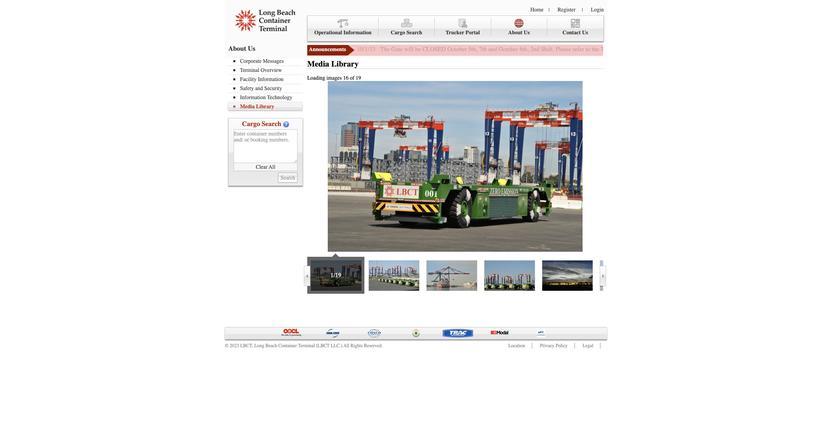 Task type: locate. For each thing, give the bounding box(es) containing it.
home
[[531, 7, 544, 13]]

1 horizontal spatial about us
[[508, 30, 530, 36]]

about us up corporate
[[228, 45, 255, 52]]

0 horizontal spatial and
[[255, 85, 263, 91]]

images
[[327, 75, 342, 81]]

2 horizontal spatial us
[[582, 30, 588, 36]]

all inside button
[[269, 164, 275, 170]]

for right page
[[670, 45, 678, 53]]

october
[[448, 45, 467, 53], [499, 45, 518, 53]]

1 vertical spatial cargo search
[[242, 120, 281, 128]]

1 horizontal spatial media
[[307, 59, 329, 69]]

us inside about us link
[[524, 30, 530, 36]]

cargo down media library link
[[242, 120, 260, 128]]

us for about us link
[[524, 30, 530, 36]]

© 2023 lbct, long beach container terminal (lbct llc.) all rights reserved.
[[225, 343, 383, 349]]

2 for from the left
[[726, 45, 733, 53]]

clear all
[[256, 164, 275, 170]]

for
[[670, 45, 678, 53], [726, 45, 733, 53]]

0 vertical spatial terminal
[[240, 67, 259, 73]]

gate
[[697, 45, 707, 53]]

1 horizontal spatial menu bar
[[307, 15, 604, 41]]

1 horizontal spatial |
[[582, 7, 583, 13]]

None submit
[[278, 173, 298, 183]]

terminal
[[240, 67, 259, 73], [298, 343, 315, 349]]

1 vertical spatial information
[[258, 76, 284, 82]]

about up corporate
[[228, 45, 246, 52]]

llc.)
[[331, 343, 343, 349]]

0 horizontal spatial gate
[[391, 45, 403, 53]]

0 horizontal spatial menu bar
[[228, 58, 306, 111]]

library
[[331, 59, 359, 69], [256, 104, 274, 110]]

further
[[679, 45, 696, 53]]

0 vertical spatial search
[[407, 30, 422, 36]]

0 vertical spatial about
[[508, 30, 523, 36]]

for right details
[[726, 45, 733, 53]]

the
[[592, 45, 600, 53], [735, 45, 742, 53]]

1 horizontal spatial cargo
[[391, 30, 405, 36]]

search up be
[[407, 30, 422, 36]]

legal link
[[583, 343, 594, 349]]

operational
[[314, 30, 342, 36]]

0 vertical spatial media
[[307, 59, 329, 69]]

us right contact
[[582, 30, 588, 36]]

the left week.
[[735, 45, 742, 53]]

1 horizontal spatial us
[[524, 30, 530, 36]]

(lbct
[[316, 343, 330, 349]]

0 horizontal spatial cargo
[[242, 120, 260, 128]]

information up 10/1/23
[[344, 30, 372, 36]]

operational information
[[314, 30, 372, 36]]

all right "clear"
[[269, 164, 275, 170]]

1 horizontal spatial gate
[[617, 45, 628, 53]]

the
[[381, 45, 390, 53]]

2023
[[230, 343, 239, 349]]

1 vertical spatial library
[[256, 104, 274, 110]]

rights
[[351, 343, 363, 349]]

details
[[709, 45, 724, 53]]

1 gate from the left
[[391, 45, 403, 53]]

us inside 'contact us' link
[[582, 30, 588, 36]]

0 horizontal spatial media
[[240, 104, 255, 110]]

1 horizontal spatial october
[[499, 45, 518, 53]]

1 horizontal spatial library
[[331, 59, 359, 69]]

2 vertical spatial information
[[240, 95, 266, 101]]

all
[[269, 164, 275, 170], [344, 343, 349, 349]]

cargo up will
[[391, 30, 405, 36]]

closed
[[422, 45, 446, 53]]

0 horizontal spatial |
[[549, 7, 550, 13]]

1 vertical spatial media
[[240, 104, 255, 110]]

0 horizontal spatial the
[[592, 45, 600, 53]]

media down safety
[[240, 104, 255, 110]]

0 horizontal spatial about us
[[228, 45, 255, 52]]

0 horizontal spatial cargo search
[[242, 120, 281, 128]]

2 the from the left
[[735, 45, 742, 53]]

the right to
[[592, 45, 600, 53]]

library down information technology 'link'
[[256, 104, 274, 110]]

1 horizontal spatial for
[[726, 45, 733, 53]]

|
[[549, 7, 550, 13], [582, 7, 583, 13]]

gate right truck at the right of the page
[[617, 45, 628, 53]]

cargo search link
[[379, 17, 435, 36]]

library up 16
[[331, 59, 359, 69]]

1 horizontal spatial the
[[735, 45, 742, 53]]

page
[[658, 45, 669, 53]]

0 vertical spatial menu bar
[[307, 15, 604, 41]]

shift.
[[541, 45, 554, 53]]

1 vertical spatial menu bar
[[228, 58, 306, 111]]

0 horizontal spatial terminal
[[240, 67, 259, 73]]

messages
[[263, 58, 284, 64]]

of
[[350, 75, 354, 81]]

0 vertical spatial information
[[344, 30, 372, 36]]

1 vertical spatial all
[[344, 343, 349, 349]]

1 vertical spatial and
[[255, 85, 263, 91]]

search
[[407, 30, 422, 36], [262, 120, 281, 128]]

cargo search up will
[[391, 30, 422, 36]]

1 vertical spatial search
[[262, 120, 281, 128]]

| right the home link
[[549, 7, 550, 13]]

us up corporate
[[248, 45, 255, 52]]

| left login
[[582, 7, 583, 13]]

contact us link
[[547, 17, 604, 36]]

about
[[508, 30, 523, 36], [228, 45, 246, 52]]

cargo
[[391, 30, 405, 36], [242, 120, 260, 128]]

us
[[524, 30, 530, 36], [582, 30, 588, 36], [248, 45, 255, 52]]

all right llc.)
[[344, 343, 349, 349]]

1 october from the left
[[448, 45, 467, 53]]

login
[[591, 7, 604, 13]]

1 horizontal spatial and
[[489, 45, 497, 53]]

terminal down corporate
[[240, 67, 259, 73]]

media library link
[[233, 104, 302, 110]]

media
[[307, 59, 329, 69], [240, 104, 255, 110]]

1 horizontal spatial about
[[508, 30, 523, 36]]

and right "7th"
[[489, 45, 497, 53]]

0 horizontal spatial october
[[448, 45, 467, 53]]

long
[[254, 343, 264, 349]]

1 | from the left
[[549, 7, 550, 13]]

october left 8th,
[[499, 45, 518, 53]]

us up 8th,
[[524, 30, 530, 36]]

menu bar containing operational information
[[307, 15, 604, 41]]

information down the overview
[[258, 76, 284, 82]]

be
[[415, 45, 421, 53]]

legal
[[583, 343, 594, 349]]

2 | from the left
[[582, 7, 583, 13]]

search down media library link
[[262, 120, 281, 128]]

safety
[[240, 85, 254, 91]]

0 vertical spatial about us
[[508, 30, 530, 36]]

media up 'loading'
[[307, 59, 329, 69]]

contact
[[563, 30, 581, 36]]

about up 8th,
[[508, 30, 523, 36]]

0 horizontal spatial for
[[670, 45, 678, 53]]

menu bar
[[307, 15, 604, 41], [228, 58, 306, 111]]

about us
[[508, 30, 530, 36], [228, 45, 255, 52]]

5th,
[[469, 45, 478, 53]]

corporate messages link
[[233, 58, 302, 64]]

truck
[[601, 45, 615, 53]]

privacy policy
[[540, 343, 568, 349]]

0 vertical spatial all
[[269, 164, 275, 170]]

gate right "the"
[[391, 45, 403, 53]]

information technology link
[[233, 95, 302, 101]]

trucker
[[446, 30, 464, 36]]

october left 5th,
[[448, 45, 467, 53]]

information
[[344, 30, 372, 36], [258, 76, 284, 82], [240, 95, 266, 101]]

0 horizontal spatial all
[[269, 164, 275, 170]]

information down safety
[[240, 95, 266, 101]]

menu bar containing corporate messages
[[228, 58, 306, 111]]

about us up 8th,
[[508, 30, 530, 36]]

0 horizontal spatial library
[[256, 104, 274, 110]]

cargo search
[[391, 30, 422, 36], [242, 120, 281, 128]]

overview
[[261, 67, 282, 73]]

2 gate from the left
[[617, 45, 628, 53]]

web
[[646, 45, 656, 53]]

week.
[[743, 45, 758, 53]]

and right safety
[[255, 85, 263, 91]]

1 horizontal spatial search
[[407, 30, 422, 36]]

1 for from the left
[[670, 45, 678, 53]]

1 horizontal spatial cargo search
[[391, 30, 422, 36]]

register
[[558, 7, 576, 13]]

0 vertical spatial cargo
[[391, 30, 405, 36]]

terminal left the (lbct
[[298, 343, 315, 349]]

clear
[[256, 164, 268, 170]]

cargo search down media library link
[[242, 120, 281, 128]]

and
[[489, 45, 497, 53], [255, 85, 263, 91]]

19
[[356, 75, 361, 81]]

0 vertical spatial cargo search
[[391, 30, 422, 36]]

beach
[[266, 343, 277, 349]]

1 vertical spatial about
[[228, 45, 246, 52]]

1 vertical spatial terminal
[[298, 343, 315, 349]]



Task type: vqa. For each thing, say whether or not it's contained in the screenshot.
row containing HOLD
no



Task type: describe. For each thing, give the bounding box(es) containing it.
portal
[[466, 30, 480, 36]]

login link
[[591, 7, 604, 13]]

technology
[[267, 95, 292, 101]]

8th,
[[520, 45, 529, 53]]

10/1/23
[[357, 45, 376, 53]]

7th
[[479, 45, 487, 53]]

facility
[[240, 76, 257, 82]]

contact us
[[563, 30, 588, 36]]

privacy policy link
[[540, 343, 568, 349]]

announcements
[[309, 46, 346, 52]]

loading
[[307, 75, 325, 81]]

media inside corporate messages terminal overview facility information safety and security information technology media library
[[240, 104, 255, 110]]

will
[[404, 45, 414, 53]]

0 horizontal spatial about
[[228, 45, 246, 52]]

media library
[[307, 59, 359, 69]]

16
[[343, 75, 349, 81]]

corporate messages terminal overview facility information safety and security information technology media library
[[240, 58, 292, 110]]

clear all button
[[234, 163, 298, 171]]

to
[[586, 45, 591, 53]]

0 vertical spatial and
[[489, 45, 497, 53]]

safety and security link
[[233, 85, 302, 91]]

facility information link
[[233, 76, 302, 82]]

2 october from the left
[[499, 45, 518, 53]]

terminal overview link
[[233, 67, 302, 73]]

corporate
[[240, 58, 262, 64]]

hours
[[630, 45, 644, 53]]

home link
[[531, 7, 544, 13]]

©
[[225, 343, 229, 349]]

10/1/23 the gate will be closed october 5th, 7th and october 8th, 2nd shift. please refer to the truck gate hours web page for further gate details for the week.
[[357, 45, 758, 53]]

container
[[278, 343, 297, 349]]

1/19
[[331, 272, 341, 279]]

refer
[[573, 45, 584, 53]]

loading images 16 of 19
[[307, 75, 361, 81]]

1 horizontal spatial all
[[344, 343, 349, 349]]

0 horizontal spatial search
[[262, 120, 281, 128]]

operational information link
[[308, 17, 379, 36]]

2nd
[[531, 45, 540, 53]]

location
[[509, 343, 525, 349]]

us for 'contact us' link at the top of page
[[582, 30, 588, 36]]

library inside corporate messages terminal overview facility information safety and security information technology media library
[[256, 104, 274, 110]]

trucker portal link
[[435, 17, 491, 36]]

1 horizontal spatial terminal
[[298, 343, 315, 349]]

trucker portal
[[446, 30, 480, 36]]

Enter container numbers and/ or booking numbers.  text field
[[234, 129, 298, 163]]

register link
[[558, 7, 576, 13]]

1 vertical spatial cargo
[[242, 120, 260, 128]]

1 vertical spatial about us
[[228, 45, 255, 52]]

1 the from the left
[[592, 45, 600, 53]]

privacy
[[540, 343, 555, 349]]

lbct,
[[240, 343, 253, 349]]

terminal inside corporate messages terminal overview facility information safety and security information technology media library
[[240, 67, 259, 73]]

0 vertical spatial library
[[331, 59, 359, 69]]

please
[[556, 45, 571, 53]]

reserved.
[[364, 343, 383, 349]]

0 horizontal spatial us
[[248, 45, 255, 52]]

about us link
[[491, 17, 547, 36]]

security
[[264, 85, 282, 91]]

location link
[[509, 343, 525, 349]]

and inside corporate messages terminal overview facility information safety and security information technology media library
[[255, 85, 263, 91]]

policy
[[556, 343, 568, 349]]



